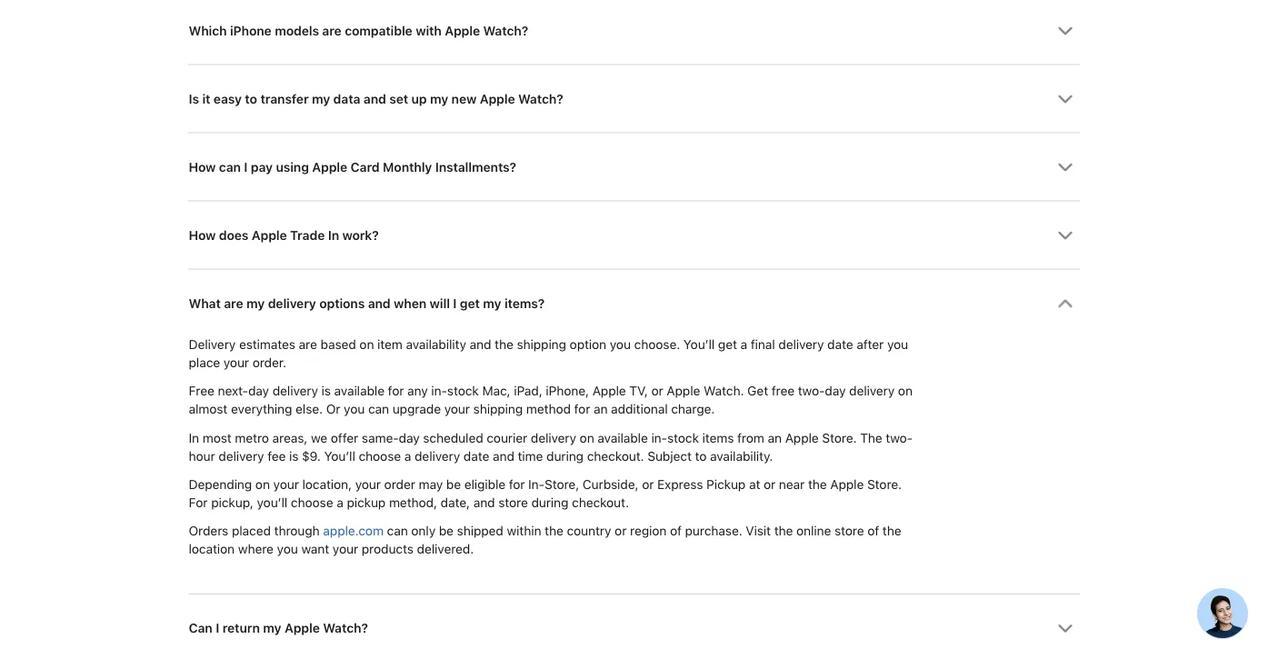 Task type: locate. For each thing, give the bounding box(es) containing it.
and inside the in most metro areas, we offer same-day scheduled courier delivery on available in-stock items from an apple store. the two- hour delivery fee is $9. you'll choose a delivery date and time during checkout. subject to availability.
[[493, 448, 514, 464]]

in up hour in the left bottom of the page
[[189, 430, 199, 445]]

0 horizontal spatial for
[[388, 383, 404, 399]]

mac,
[[482, 383, 510, 399]]

be inside depending on your location, your order may be eligible for in-store, curbside, or express pickup at or near the apple store. for pickup, you'll choose a pickup method, date, and store during checkout.
[[446, 477, 461, 492]]

two- right the at the bottom right
[[886, 430, 913, 445]]

0 vertical spatial an
[[594, 402, 608, 417]]

choose.
[[634, 337, 680, 352]]

and
[[364, 91, 386, 106], [368, 295, 391, 311], [470, 337, 491, 352], [493, 448, 514, 464], [473, 495, 495, 510]]

a up order
[[404, 448, 411, 464]]

i right the will at top left
[[453, 295, 457, 311]]

available
[[334, 383, 385, 399], [598, 430, 648, 445]]

0 vertical spatial date
[[828, 337, 853, 352]]

how for how can i pay using apple card monthly installments?
[[189, 159, 216, 174]]

available up or
[[334, 383, 385, 399]]

1 horizontal spatial store
[[835, 523, 864, 539]]

1 horizontal spatial get
[[718, 337, 737, 352]]

0 vertical spatial available
[[334, 383, 385, 399]]

on
[[359, 337, 374, 352], [898, 383, 913, 399], [580, 430, 594, 445], [255, 477, 270, 492]]

available inside free next-day delivery is available for any in-stock mac, ipad, iphone, apple tv, or apple watch. get free two-day delivery on almost everything else. or you can upgrade your shipping method for an additional charge.
[[334, 383, 385, 399]]

day down upgrade
[[399, 430, 420, 445]]

a down the "location,"
[[337, 495, 343, 510]]

can only be shipped within the country or region of purchase. visit the online store of the location where you want your products delivered.
[[189, 523, 902, 557]]

store inside can only be shipped within the country or region of purchase. visit the online store of the location where you want your products delivered.
[[835, 523, 864, 539]]

an left additional
[[594, 402, 608, 417]]

1 horizontal spatial two-
[[886, 430, 913, 445]]

which
[[189, 23, 227, 38]]

0 vertical spatial two-
[[798, 383, 825, 399]]

an inside free next-day delivery is available for any in-stock mac, ipad, iphone, apple tv, or apple watch. get free two-day delivery on almost everything else. or you can upgrade your shipping method for an additional charge.
[[594, 402, 608, 417]]

0 vertical spatial are
[[322, 23, 342, 38]]

delivery down method
[[531, 430, 576, 445]]

0 vertical spatial is
[[321, 383, 331, 399]]

final
[[751, 337, 775, 352]]

1 vertical spatial can
[[368, 402, 389, 417]]

or left express
[[642, 477, 654, 492]]

delivery inside the delivery estimates are based on item availability and the shipping option you choose. you'll get a final delivery date after you place your order.
[[779, 337, 824, 352]]

else.
[[296, 402, 323, 417]]

get inside dropdown button
[[460, 295, 480, 311]]

chevrondown image for monthly
[[1058, 159, 1073, 175]]

watch? right the "new"
[[518, 91, 563, 106]]

checkout. up curbside,
[[587, 448, 644, 464]]

1 vertical spatial available
[[598, 430, 648, 445]]

i right the can
[[216, 621, 219, 636]]

for inside depending on your location, your order may be eligible for in-store, curbside, or express pickup at or near the apple store. for pickup, you'll choose a pickup method, date, and store during checkout.
[[509, 477, 525, 492]]

apple right the "new"
[[480, 91, 515, 106]]

my up estimates
[[246, 295, 265, 311]]

or inside can only be shipped within the country or region of purchase. visit the online store of the location where you want your products delivered.
[[615, 523, 627, 539]]

3 chevrondown image from the top
[[1058, 159, 1073, 175]]

apple.com
[[323, 523, 384, 539]]

4 chevrondown image from the top
[[1058, 228, 1073, 243]]

list item
[[189, 269, 1080, 594]]

a left the final
[[741, 337, 747, 352]]

0 vertical spatial checkout.
[[587, 448, 644, 464]]

products
[[362, 541, 414, 557]]

1 vertical spatial watch?
[[518, 91, 563, 106]]

pickup
[[707, 477, 746, 492]]

0 vertical spatial during
[[546, 448, 584, 464]]

on inside depending on your location, your order may be eligible for in-store, curbside, or express pickup at or near the apple store. for pickup, you'll choose a pickup method, date, and store during checkout.
[[255, 477, 270, 492]]

get inside the delivery estimates are based on item availability and the shipping option you choose. you'll get a final delivery date after you place your order.
[[718, 337, 737, 352]]

can up "products"
[[387, 523, 408, 539]]

0 vertical spatial can
[[219, 159, 241, 174]]

2 vertical spatial a
[[337, 495, 343, 510]]

0 horizontal spatial stock
[[447, 383, 479, 399]]

watch? down want at the bottom of page
[[323, 621, 368, 636]]

date left after
[[828, 337, 853, 352]]

delivery right the final
[[779, 337, 824, 352]]

1 horizontal spatial in-
[[651, 430, 667, 445]]

pickup,
[[211, 495, 253, 510]]

during
[[546, 448, 584, 464], [531, 495, 569, 510]]

options
[[319, 295, 365, 311]]

and down the courier
[[493, 448, 514, 464]]

0 horizontal spatial you'll
[[324, 448, 355, 464]]

0 vertical spatial be
[[446, 477, 461, 492]]

your up the next-
[[223, 355, 249, 371]]

what are my delivery options and when will i get my items?
[[189, 295, 545, 311]]

1 how from the top
[[189, 159, 216, 174]]

how does apple trade in work? button
[[189, 201, 1080, 269]]

the
[[495, 337, 513, 352], [808, 477, 827, 492], [545, 523, 563, 539], [774, 523, 793, 539], [883, 523, 902, 539]]

1 horizontal spatial a
[[404, 448, 411, 464]]

0 horizontal spatial in-
[[431, 383, 447, 399]]

delivery
[[189, 337, 236, 352]]

apple right does
[[252, 227, 287, 243]]

0 vertical spatial for
[[388, 383, 404, 399]]

2 horizontal spatial for
[[574, 402, 590, 417]]

and right "availability"
[[470, 337, 491, 352]]

of right region
[[670, 523, 682, 539]]

0 vertical spatial in-
[[431, 383, 447, 399]]

in
[[328, 227, 339, 243], [189, 430, 199, 445]]

choose inside depending on your location, your order may be eligible for in-store, curbside, or express pickup at or near the apple store. for pickup, you'll choose a pickup method, date, and store during checkout.
[[291, 495, 333, 510]]

on inside the in most metro areas, we offer same-day scheduled courier delivery on available in-stock items from an apple store. the two- hour delivery fee is $9. you'll choose a delivery date and time during checkout. subject to availability.
[[580, 430, 594, 445]]

for left in-
[[509, 477, 525, 492]]

in- inside the in most metro areas, we offer same-day scheduled courier delivery on available in-stock items from an apple store. the two- hour delivery fee is $9. you'll choose a delivery date and time during checkout. subject to availability.
[[651, 430, 667, 445]]

1 vertical spatial a
[[404, 448, 411, 464]]

during inside the in most metro areas, we offer same-day scheduled courier delivery on available in-stock items from an apple store. the two- hour delivery fee is $9. you'll choose a delivery date and time during checkout. subject to availability.
[[546, 448, 584, 464]]

store. down the at the bottom right
[[867, 477, 902, 492]]

0 horizontal spatial a
[[337, 495, 343, 510]]

during up 'store,'
[[546, 448, 584, 464]]

0 horizontal spatial day
[[248, 383, 269, 399]]

are left "based" on the bottom left of the page
[[299, 337, 317, 352]]

on inside free next-day delivery is available for any in-stock mac, ipad, iphone, apple tv, or apple watch. get free two-day delivery on almost everything else. or you can upgrade your shipping method for an additional charge.
[[898, 383, 913, 399]]

1 chevrondown image from the top
[[1058, 23, 1073, 39]]

1 vertical spatial two-
[[886, 430, 913, 445]]

chevrondown image
[[1058, 23, 1073, 39], [1058, 91, 1073, 107], [1058, 159, 1073, 175], [1058, 228, 1073, 243], [1058, 621, 1073, 636]]

0 vertical spatial shipping
[[517, 337, 566, 352]]

how inside 'dropdown button'
[[189, 227, 216, 243]]

based
[[321, 337, 356, 352]]

get right the will at top left
[[460, 295, 480, 311]]

for
[[388, 383, 404, 399], [574, 402, 590, 417], [509, 477, 525, 492]]

an right from
[[768, 430, 782, 445]]

to down items
[[695, 448, 707, 464]]

choose down "same-"
[[359, 448, 401, 464]]

1 horizontal spatial is
[[321, 383, 331, 399]]

store right online at the bottom right of page
[[835, 523, 864, 539]]

1 horizontal spatial date
[[828, 337, 853, 352]]

how left does
[[189, 227, 216, 243]]

be up date,
[[446, 477, 461, 492]]

0 vertical spatial i
[[244, 159, 248, 174]]

2 how from the top
[[189, 227, 216, 243]]

to right easy
[[245, 91, 257, 106]]

0 vertical spatial watch?
[[483, 23, 528, 38]]

0 horizontal spatial is
[[289, 448, 299, 464]]

of right online at the bottom right of page
[[868, 523, 879, 539]]

most
[[202, 430, 231, 445]]

or
[[326, 402, 340, 417]]

0 vertical spatial you'll
[[684, 337, 715, 352]]

apple right with
[[445, 23, 480, 38]]

1 horizontal spatial are
[[299, 337, 317, 352]]

option
[[570, 337, 607, 352]]

in inside the in most metro areas, we offer same-day scheduled courier delivery on available in-stock items from an apple store. the two- hour delivery fee is $9. you'll choose a delivery date and time during checkout. subject to availability.
[[189, 430, 199, 445]]

1 vertical spatial during
[[531, 495, 569, 510]]

pay
[[251, 159, 273, 174]]

1 vertical spatial how
[[189, 227, 216, 243]]

1 vertical spatial store
[[835, 523, 864, 539]]

day up everything
[[248, 383, 269, 399]]

my right 'up'
[[430, 91, 448, 106]]

or
[[651, 383, 663, 399], [642, 477, 654, 492], [764, 477, 776, 492], [615, 523, 627, 539]]

your up you'll
[[273, 477, 299, 492]]

curbside,
[[583, 477, 639, 492]]

apple inside 'dropdown button'
[[252, 227, 287, 243]]

are right models
[[322, 23, 342, 38]]

the down the items?
[[495, 337, 513, 352]]

1 horizontal spatial i
[[244, 159, 248, 174]]

store. left the at the bottom right
[[822, 430, 857, 445]]

two- right free
[[798, 383, 825, 399]]

1 vertical spatial you'll
[[324, 448, 355, 464]]

shipping down 'mac,'
[[473, 402, 523, 417]]

an inside the in most metro areas, we offer same-day scheduled courier delivery on available in-stock items from an apple store. the two- hour delivery fee is $9. you'll choose a delivery date and time during checkout. subject to availability.
[[768, 430, 782, 445]]

your inside the delivery estimates are based on item availability and the shipping option you choose. you'll get a final delivery date after you place your order.
[[223, 355, 249, 371]]

for
[[189, 495, 208, 510]]

0 horizontal spatial store.
[[822, 430, 857, 445]]

shipping down the items?
[[517, 337, 566, 352]]

what
[[189, 295, 221, 311]]

1 vertical spatial an
[[768, 430, 782, 445]]

chevrondown image inside which iphone models are compatible with apple watch? dropdown button
[[1058, 23, 1073, 39]]

your
[[223, 355, 249, 371], [444, 402, 470, 417], [273, 477, 299, 492], [355, 477, 381, 492], [333, 541, 358, 557]]

delivery up the at the bottom right
[[849, 383, 895, 399]]

0 horizontal spatial store
[[498, 495, 528, 510]]

is right fee
[[289, 448, 299, 464]]

delivery estimates are based on item availability and the shipping option you choose. you'll get a final delivery date after you place your order.
[[189, 337, 908, 371]]

and inside the delivery estimates are based on item availability and the shipping option you choose. you'll get a final delivery date after you place your order.
[[470, 337, 491, 352]]

in- right any
[[431, 383, 447, 399]]

location
[[189, 541, 235, 557]]

during down 'store,'
[[531, 495, 569, 510]]

stock inside the in most metro areas, we offer same-day scheduled courier delivery on available in-stock items from an apple store. the two- hour delivery fee is $9. you'll choose a delivery date and time during checkout. subject to availability.
[[667, 430, 699, 445]]

be up delivered.
[[439, 523, 454, 539]]

apple right 'return'
[[285, 621, 320, 636]]

1 vertical spatial in
[[189, 430, 199, 445]]

iphone,
[[546, 383, 589, 399]]

you right or
[[344, 402, 365, 417]]

can left pay at the top left
[[219, 159, 241, 174]]

date
[[828, 337, 853, 352], [464, 448, 489, 464]]

your up "scheduled"
[[444, 402, 470, 417]]

1 vertical spatial date
[[464, 448, 489, 464]]

2 chevrondown image from the top
[[1058, 91, 1073, 107]]

1 vertical spatial checkout.
[[572, 495, 629, 510]]

1 horizontal spatial in
[[328, 227, 339, 243]]

2 vertical spatial can
[[387, 523, 408, 539]]

0 vertical spatial stock
[[447, 383, 479, 399]]

0 horizontal spatial get
[[460, 295, 480, 311]]

date inside the in most metro areas, we offer same-day scheduled courier delivery on available in-stock items from an apple store. the two- hour delivery fee is $9. you'll choose a delivery date and time during checkout. subject to availability.
[[464, 448, 489, 464]]

order
[[384, 477, 415, 492]]

my left data
[[312, 91, 330, 106]]

1 vertical spatial in-
[[651, 430, 667, 445]]

5 chevrondown image from the top
[[1058, 621, 1073, 636]]

apple up 'near'
[[785, 430, 819, 445]]

to inside dropdown button
[[245, 91, 257, 106]]

0 horizontal spatial available
[[334, 383, 385, 399]]

chevrondown image
[[1058, 296, 1073, 311]]

easy
[[214, 91, 242, 106]]

2 horizontal spatial i
[[453, 295, 457, 311]]

iphone
[[230, 23, 272, 38]]

apple
[[445, 23, 480, 38], [480, 91, 515, 106], [312, 159, 347, 174], [252, 227, 287, 243], [593, 383, 626, 399], [667, 383, 700, 399], [785, 430, 819, 445], [830, 477, 864, 492], [285, 621, 320, 636]]

can i return my apple watch? button
[[189, 595, 1080, 659]]

2 vertical spatial are
[[299, 337, 317, 352]]

fee
[[267, 448, 286, 464]]

scheduled
[[423, 430, 483, 445]]

1 vertical spatial be
[[439, 523, 454, 539]]

two- inside free next-day delivery is available for any in-stock mac, ipad, iphone, apple tv, or apple watch. get free two-day delivery on almost everything else. or you can upgrade your shipping method for an additional charge.
[[798, 383, 825, 399]]

how inside dropdown button
[[189, 159, 216, 174]]

you'll right choose.
[[684, 337, 715, 352]]

apple inside the in most metro areas, we offer same-day scheduled courier delivery on available in-stock items from an apple store. the two- hour delivery fee is $9. you'll choose a delivery date and time during checkout. subject to availability.
[[785, 430, 819, 445]]

additional
[[611, 402, 668, 417]]

subject
[[648, 448, 692, 464]]

a inside depending on your location, your order may be eligible for in-store, curbside, or express pickup at or near the apple store. for pickup, you'll choose a pickup method, date, and store during checkout.
[[337, 495, 343, 510]]

chevrondown image inside how can i pay using apple card monthly installments? dropdown button
[[1058, 159, 1073, 175]]

how can i pay using apple card monthly installments? button
[[189, 133, 1080, 200]]

to
[[245, 91, 257, 106], [695, 448, 707, 464]]

0 horizontal spatial choose
[[291, 495, 333, 510]]

monthly
[[383, 159, 432, 174]]

0 horizontal spatial i
[[216, 621, 219, 636]]

0 vertical spatial store.
[[822, 430, 857, 445]]

pickup
[[347, 495, 386, 510]]

2 horizontal spatial a
[[741, 337, 747, 352]]

does
[[219, 227, 249, 243]]

1 vertical spatial is
[[289, 448, 299, 464]]

can
[[219, 159, 241, 174], [368, 402, 389, 417], [387, 523, 408, 539]]

2 horizontal spatial are
[[322, 23, 342, 38]]

0 horizontal spatial to
[[245, 91, 257, 106]]

0 horizontal spatial are
[[224, 295, 243, 311]]

0 vertical spatial how
[[189, 159, 216, 174]]

and down the eligible
[[473, 495, 495, 510]]

upgrade
[[392, 402, 441, 417]]

0 horizontal spatial an
[[594, 402, 608, 417]]

1 horizontal spatial choose
[[359, 448, 401, 464]]

store
[[498, 495, 528, 510], [835, 523, 864, 539]]

for left any
[[388, 383, 404, 399]]

stock inside free next-day delivery is available for any in-stock mac, ipad, iphone, apple tv, or apple watch. get free two-day delivery on almost everything else. or you can upgrade your shipping method for an additional charge.
[[447, 383, 479, 399]]

apple down the at the bottom right
[[830, 477, 864, 492]]

1 vertical spatial get
[[718, 337, 737, 352]]

stock left 'mac,'
[[447, 383, 479, 399]]

1 vertical spatial choose
[[291, 495, 333, 510]]

is up or
[[321, 383, 331, 399]]

apple up charge.
[[667, 383, 700, 399]]

on inside the delivery estimates are based on item availability and the shipping option you choose. you'll get a final delivery date after you place your order.
[[359, 337, 374, 352]]

my
[[312, 91, 330, 106], [430, 91, 448, 106], [246, 295, 265, 311], [483, 295, 501, 311], [263, 621, 281, 636]]

store inside depending on your location, your order may be eligible for in-store, curbside, or express pickup at or near the apple store. for pickup, you'll choose a pickup method, date, and store during checkout.
[[498, 495, 528, 510]]

1 horizontal spatial store.
[[867, 477, 902, 492]]

tv,
[[629, 383, 648, 399]]

data
[[333, 91, 360, 106]]

and left the when
[[368, 295, 391, 311]]

shipping
[[517, 337, 566, 352], [473, 402, 523, 417]]

delivery
[[268, 295, 316, 311], [779, 337, 824, 352], [272, 383, 318, 399], [849, 383, 895, 399], [531, 430, 576, 445], [219, 448, 264, 464], [415, 448, 460, 464]]

you
[[610, 337, 631, 352], [887, 337, 908, 352], [344, 402, 365, 417], [277, 541, 298, 557]]

how left pay at the top left
[[189, 159, 216, 174]]

near
[[779, 477, 805, 492]]

0 horizontal spatial date
[[464, 448, 489, 464]]

day right free
[[825, 383, 846, 399]]

choose
[[359, 448, 401, 464], [291, 495, 333, 510]]

available down additional
[[598, 430, 648, 445]]

chevrondown image inside is it easy to transfer my data and set up my new apple watch? dropdown button
[[1058, 91, 1073, 107]]

you inside free next-day delivery is available for any in-stock mac, ipad, iphone, apple tv, or apple watch. get free two-day delivery on almost everything else. or you can upgrade your shipping method for an additional charge.
[[344, 402, 365, 417]]

will
[[430, 295, 450, 311]]

you down orders placed through apple.com
[[277, 541, 298, 557]]

i left pay at the top left
[[244, 159, 248, 174]]

choose down the "location,"
[[291, 495, 333, 510]]

you right after
[[887, 337, 908, 352]]

0 vertical spatial to
[[245, 91, 257, 106]]

1 horizontal spatial available
[[598, 430, 648, 445]]

is it easy to transfer my data and set up my new apple watch?
[[189, 91, 563, 106]]

list item containing what are my delivery options and when will i get my items?
[[189, 269, 1080, 594]]

in inside how does apple trade in work? 'dropdown button'
[[328, 227, 339, 243]]

0 horizontal spatial two-
[[798, 383, 825, 399]]

you'll inside the in most metro areas, we offer same-day scheduled courier delivery on available in-stock items from an apple store. the two- hour delivery fee is $9. you'll choose a delivery date and time during checkout. subject to availability.
[[324, 448, 355, 464]]

date down "scheduled"
[[464, 448, 489, 464]]

1 horizontal spatial stock
[[667, 430, 699, 445]]

can up "same-"
[[368, 402, 389, 417]]

store up within
[[498, 495, 528, 510]]

2 vertical spatial for
[[509, 477, 525, 492]]

visit
[[746, 523, 771, 539]]

1 vertical spatial stock
[[667, 430, 699, 445]]

1 horizontal spatial day
[[399, 430, 420, 445]]

get left the final
[[718, 337, 737, 352]]

up
[[411, 91, 427, 106]]

in- up "subject"
[[651, 430, 667, 445]]

1 horizontal spatial you'll
[[684, 337, 715, 352]]

1 vertical spatial store.
[[867, 477, 902, 492]]

models
[[275, 23, 319, 38]]

0 vertical spatial in
[[328, 227, 339, 243]]

you'll down offer in the bottom left of the page
[[324, 448, 355, 464]]

0 horizontal spatial of
[[670, 523, 682, 539]]

1 vertical spatial to
[[695, 448, 707, 464]]

checkout. down curbside,
[[572, 495, 629, 510]]

your down the apple.com link on the left of page
[[333, 541, 358, 557]]

delivery down metro
[[219, 448, 264, 464]]

watch.
[[704, 383, 744, 399]]

1 horizontal spatial an
[[768, 430, 782, 445]]

metro
[[235, 430, 269, 445]]

stock up "subject"
[[667, 430, 699, 445]]

2 vertical spatial watch?
[[323, 621, 368, 636]]

1 vertical spatial shipping
[[473, 402, 523, 417]]

how can i pay using apple card monthly installments?
[[189, 159, 516, 174]]

delivered.
[[417, 541, 474, 557]]

0 vertical spatial get
[[460, 295, 480, 311]]

1 horizontal spatial to
[[695, 448, 707, 464]]

0 horizontal spatial in
[[189, 430, 199, 445]]

1 horizontal spatial of
[[868, 523, 879, 539]]

1 horizontal spatial for
[[509, 477, 525, 492]]

in right trade
[[328, 227, 339, 243]]

in- inside free next-day delivery is available for any in-stock mac, ipad, iphone, apple tv, or apple watch. get free two-day delivery on almost everything else. or you can upgrade your shipping method for an additional charge.
[[431, 383, 447, 399]]

0 vertical spatial choose
[[359, 448, 401, 464]]

or right tv,
[[651, 383, 663, 399]]

using
[[276, 159, 309, 174]]

0 vertical spatial a
[[741, 337, 747, 352]]

you inside can only be shipped within the country or region of purchase. visit the online store of the location where you want your products delivered.
[[277, 541, 298, 557]]

0 vertical spatial store
[[498, 495, 528, 510]]

chevrondown image inside how does apple trade in work? 'dropdown button'
[[1058, 228, 1073, 243]]

the right 'near'
[[808, 477, 827, 492]]

date inside the delivery estimates are based on item availability and the shipping option you choose. you'll get a final delivery date after you place your order.
[[828, 337, 853, 352]]



Task type: vqa. For each thing, say whether or not it's contained in the screenshot.
the rightmost August
no



Task type: describe. For each thing, give the bounding box(es) containing it.
at
[[749, 477, 760, 492]]

is inside the in most metro areas, we offer same-day scheduled courier delivery on available in-stock items from an apple store. the two- hour delivery fee is $9. you'll choose a delivery date and time during checkout. subject to availability.
[[289, 448, 299, 464]]

only
[[411, 523, 436, 539]]

free
[[189, 383, 214, 399]]

delivery up else.
[[272, 383, 318, 399]]

is
[[189, 91, 199, 106]]

your inside free next-day delivery is available for any in-stock mac, ipad, iphone, apple tv, or apple watch. get free two-day delivery on almost everything else. or you can upgrade your shipping method for an additional charge.
[[444, 402, 470, 417]]

from
[[737, 430, 764, 445]]

want
[[301, 541, 329, 557]]

areas,
[[272, 430, 308, 445]]

hour
[[189, 448, 215, 464]]

we
[[311, 430, 327, 445]]

may
[[419, 477, 443, 492]]

choose inside the in most metro areas, we offer same-day scheduled courier delivery on available in-stock items from an apple store. the two- hour delivery fee is $9. you'll choose a delivery date and time during checkout. subject to availability.
[[359, 448, 401, 464]]

which iphone models are compatible with apple watch? button
[[189, 0, 1080, 64]]

through
[[274, 523, 320, 539]]

work?
[[342, 227, 379, 243]]

chevrondown image for and
[[1058, 91, 1073, 107]]

store. inside depending on your location, your order may be eligible for in-store, curbside, or express pickup at or near the apple store. for pickup, you'll choose a pickup method, date, and store during checkout.
[[867, 477, 902, 492]]

you right option at the left bottom of page
[[610, 337, 631, 352]]

transfer
[[260, 91, 309, 106]]

time
[[518, 448, 543, 464]]

item
[[377, 337, 403, 352]]

my right 'return'
[[263, 621, 281, 636]]

method,
[[389, 495, 437, 510]]

chevrondown image for watch?
[[1058, 23, 1073, 39]]

available inside the in most metro areas, we offer same-day scheduled courier delivery on available in-stock items from an apple store. the two- hour delivery fee is $9. you'll choose a delivery date and time during checkout. subject to availability.
[[598, 430, 648, 445]]

location,
[[302, 477, 352, 492]]

checkout. inside depending on your location, your order may be eligible for in-store, curbside, or express pickup at or near the apple store. for pickup, you'll choose a pickup method, date, and store during checkout.
[[572, 495, 629, 510]]

store,
[[545, 477, 579, 492]]

apple.com link
[[323, 523, 384, 539]]

can inside free next-day delivery is available for any in-stock mac, ipad, iphone, apple tv, or apple watch. get free two-day delivery on almost everything else. or you can upgrade your shipping method for an additional charge.
[[368, 402, 389, 417]]

how for how does apple trade in work?
[[189, 227, 216, 243]]

region
[[630, 523, 667, 539]]

free
[[772, 383, 795, 399]]

can
[[189, 621, 212, 636]]

is it easy to transfer my data and set up my new apple watch? button
[[189, 65, 1080, 132]]

1 vertical spatial i
[[453, 295, 457, 311]]

2 vertical spatial i
[[216, 621, 219, 636]]

in-
[[528, 477, 545, 492]]

my left the items?
[[483, 295, 501, 311]]

are inside which iphone models are compatible with apple watch? dropdown button
[[322, 23, 342, 38]]

availability.
[[710, 448, 773, 464]]

order.
[[252, 355, 286, 371]]

offer
[[331, 430, 358, 445]]

and inside depending on your location, your order may be eligible for in-store, curbside, or express pickup at or near the apple store. for pickup, you'll choose a pickup method, date, and store during checkout.
[[473, 495, 495, 510]]

or inside free next-day delivery is available for any in-stock mac, ipad, iphone, apple tv, or apple watch. get free two-day delivery on almost everything else. or you can upgrade your shipping method for an additional charge.
[[651, 383, 663, 399]]

courier
[[487, 430, 527, 445]]

new
[[452, 91, 477, 106]]

same-
[[362, 430, 399, 445]]

it
[[202, 91, 210, 106]]

apple left 'card'
[[312, 159, 347, 174]]

checkout. inside the in most metro areas, we offer same-day scheduled courier delivery on available in-stock items from an apple store. the two- hour delivery fee is $9. you'll choose a delivery date and time during checkout. subject to availability.
[[587, 448, 644, 464]]

can inside dropdown button
[[219, 159, 241, 174]]

ipad,
[[514, 383, 542, 399]]

to inside the in most metro areas, we offer same-day scheduled courier delivery on available in-stock items from an apple store. the two- hour delivery fee is $9. you'll choose a delivery date and time during checkout. subject to availability.
[[695, 448, 707, 464]]

delivery inside dropdown button
[[268, 295, 316, 311]]

purchase.
[[685, 523, 743, 539]]

placed
[[232, 523, 271, 539]]

card
[[351, 159, 380, 174]]

2 of from the left
[[868, 523, 879, 539]]

during inside depending on your location, your order may be eligible for in-store, curbside, or express pickup at or near the apple store. for pickup, you'll choose a pickup method, date, and store during checkout.
[[531, 495, 569, 510]]

free next-day delivery is available for any in-stock mac, ipad, iphone, apple tv, or apple watch. get free two-day delivery on almost everything else. or you can upgrade your shipping method for an additional charge.
[[189, 383, 913, 417]]

place
[[189, 355, 220, 371]]

everything
[[231, 402, 292, 417]]

express
[[657, 477, 703, 492]]

and left set
[[364, 91, 386, 106]]

set
[[389, 91, 408, 106]]

return
[[222, 621, 260, 636]]

the right visit at bottom right
[[774, 523, 793, 539]]

orders
[[189, 523, 228, 539]]

your inside can only be shipped within the country or region of purchase. visit the online store of the location where you want your products delivered.
[[333, 541, 358, 557]]

can i return my apple watch?
[[189, 621, 368, 636]]

you'll inside the delivery estimates are based on item availability and the shipping option you choose. you'll get a final delivery date after you place your order.
[[684, 337, 715, 352]]

installments?
[[435, 159, 516, 174]]

depending
[[189, 477, 252, 492]]

shipped
[[457, 523, 503, 539]]

almost
[[189, 402, 228, 417]]

the inside the delivery estimates are based on item availability and the shipping option you choose. you'll get a final delivery date after you place your order.
[[495, 337, 513, 352]]

a inside the delivery estimates are based on item availability and the shipping option you choose. you'll get a final delivery date after you place your order.
[[741, 337, 747, 352]]

depending on your location, your order may be eligible for in-store, curbside, or express pickup at or near the apple store. for pickup, you'll choose a pickup method, date, and store during checkout.
[[189, 477, 902, 510]]

next-
[[218, 383, 248, 399]]

when
[[394, 295, 427, 311]]

are inside the delivery estimates are based on item availability and the shipping option you choose. you'll get a final delivery date after you place your order.
[[299, 337, 317, 352]]

chevrondown image inside can i return my apple watch? dropdown button
[[1058, 621, 1073, 636]]

apple inside depending on your location, your order may be eligible for in-store, curbside, or express pickup at or near the apple store. for pickup, you'll choose a pickup method, date, and store during checkout.
[[830, 477, 864, 492]]

$9.
[[302, 448, 321, 464]]

within
[[507, 523, 541, 539]]

compatible
[[345, 23, 412, 38]]

shipping inside the delivery estimates are based on item availability and the shipping option you choose. you'll get a final delivery date after you place your order.
[[517, 337, 566, 352]]

apple left tv,
[[593, 383, 626, 399]]

date,
[[441, 495, 470, 510]]

delivery down "scheduled"
[[415, 448, 460, 464]]

get
[[748, 383, 768, 399]]

the right within
[[545, 523, 563, 539]]

1 of from the left
[[670, 523, 682, 539]]

is inside free next-day delivery is available for any in-stock mac, ipad, iphone, apple tv, or apple watch. get free two-day delivery on almost everything else. or you can upgrade your shipping method for an additional charge.
[[321, 383, 331, 399]]

store. inside the in most metro areas, we offer same-day scheduled courier delivery on available in-stock items from an apple store. the two- hour delivery fee is $9. you'll choose a delivery date and time during checkout. subject to availability.
[[822, 430, 857, 445]]

country
[[567, 523, 611, 539]]

with
[[416, 23, 442, 38]]

can inside can only be shipped within the country or region of purchase. visit the online store of the location where you want your products delivered.
[[387, 523, 408, 539]]

which iphone models are compatible with apple watch?
[[189, 23, 528, 38]]

shipping inside free next-day delivery is available for any in-stock mac, ipad, iphone, apple tv, or apple watch. get free two-day delivery on almost everything else. or you can upgrade your shipping method for an additional charge.
[[473, 402, 523, 417]]

the inside depending on your location, your order may be eligible for in-store, curbside, or express pickup at or near the apple store. for pickup, you'll choose a pickup method, date, and store during checkout.
[[808, 477, 827, 492]]

online
[[797, 523, 831, 539]]

are inside the what are my delivery options and when will i get my items? dropdown button
[[224, 295, 243, 311]]

be inside can only be shipped within the country or region of purchase. visit the online store of the location where you want your products delivered.
[[439, 523, 454, 539]]

in most metro areas, we offer same-day scheduled courier delivery on available in-stock items from an apple store. the two- hour delivery fee is $9. you'll choose a delivery date and time during checkout. subject to availability.
[[189, 430, 913, 464]]

items?
[[505, 295, 545, 311]]

or right at
[[764, 477, 776, 492]]

estimates
[[239, 337, 295, 352]]

day inside the in most metro areas, we offer same-day scheduled courier delivery on available in-stock items from an apple store. the two- hour delivery fee is $9. you'll choose a delivery date and time during checkout. subject to availability.
[[399, 430, 420, 445]]

charge.
[[671, 402, 715, 417]]

a inside the in most metro areas, we offer same-day scheduled courier delivery on available in-stock items from an apple store. the two- hour delivery fee is $9. you'll choose a delivery date and time during checkout. subject to availability.
[[404, 448, 411, 464]]

the right online at the bottom right of page
[[883, 523, 902, 539]]

any
[[407, 383, 428, 399]]

1 vertical spatial for
[[574, 402, 590, 417]]

method
[[526, 402, 571, 417]]

trade
[[290, 227, 325, 243]]

2 horizontal spatial day
[[825, 383, 846, 399]]

two- inside the in most metro areas, we offer same-day scheduled courier delivery on available in-stock items from an apple store. the two- hour delivery fee is $9. you'll choose a delivery date and time during checkout. subject to availability.
[[886, 430, 913, 445]]

how does apple trade in work?
[[189, 227, 379, 243]]

items
[[702, 430, 734, 445]]

your up pickup
[[355, 477, 381, 492]]

eligible
[[464, 477, 506, 492]]



